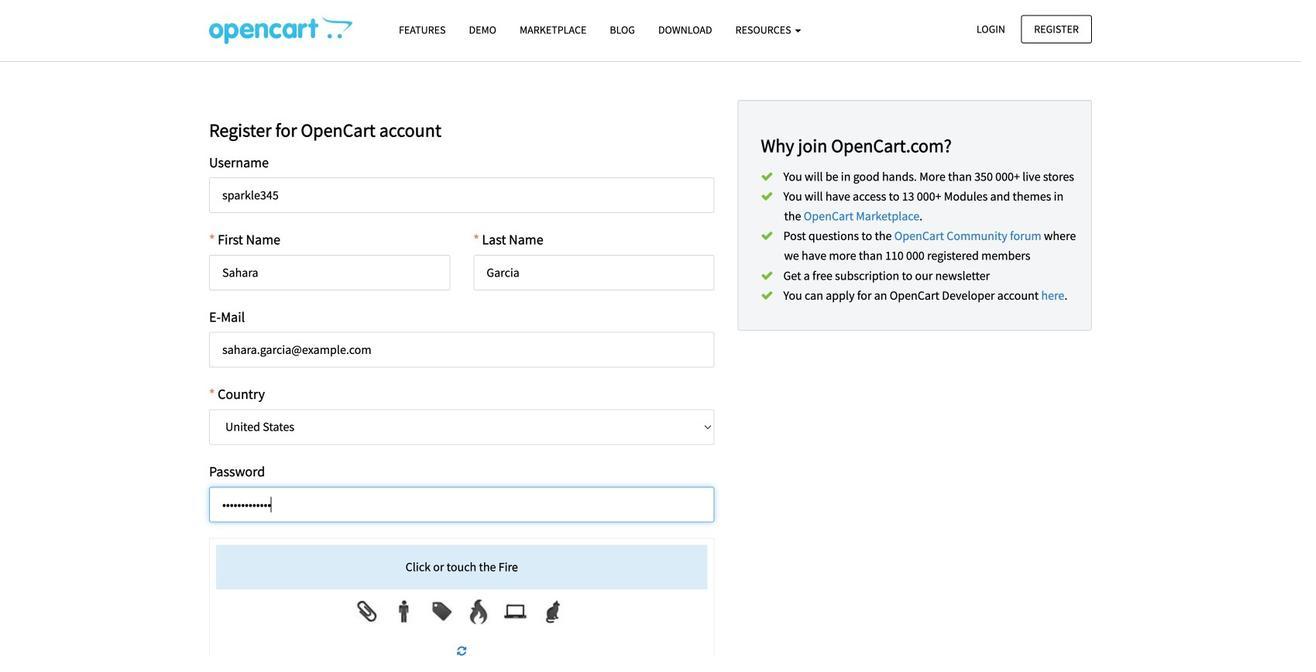 Task type: vqa. For each thing, say whether or not it's contained in the screenshot.
OpenCart - Account Register image
yes



Task type: locate. For each thing, give the bounding box(es) containing it.
opencart - account register image
[[209, 16, 352, 44]]

E-Mail text field
[[209, 332, 715, 368]]

Last Name text field
[[473, 255, 715, 290]]

First Name text field
[[209, 255, 450, 290]]

refresh image
[[457, 645, 466, 656]]

None password field
[[209, 487, 715, 522]]



Task type: describe. For each thing, give the bounding box(es) containing it.
Username text field
[[209, 177, 715, 213]]



